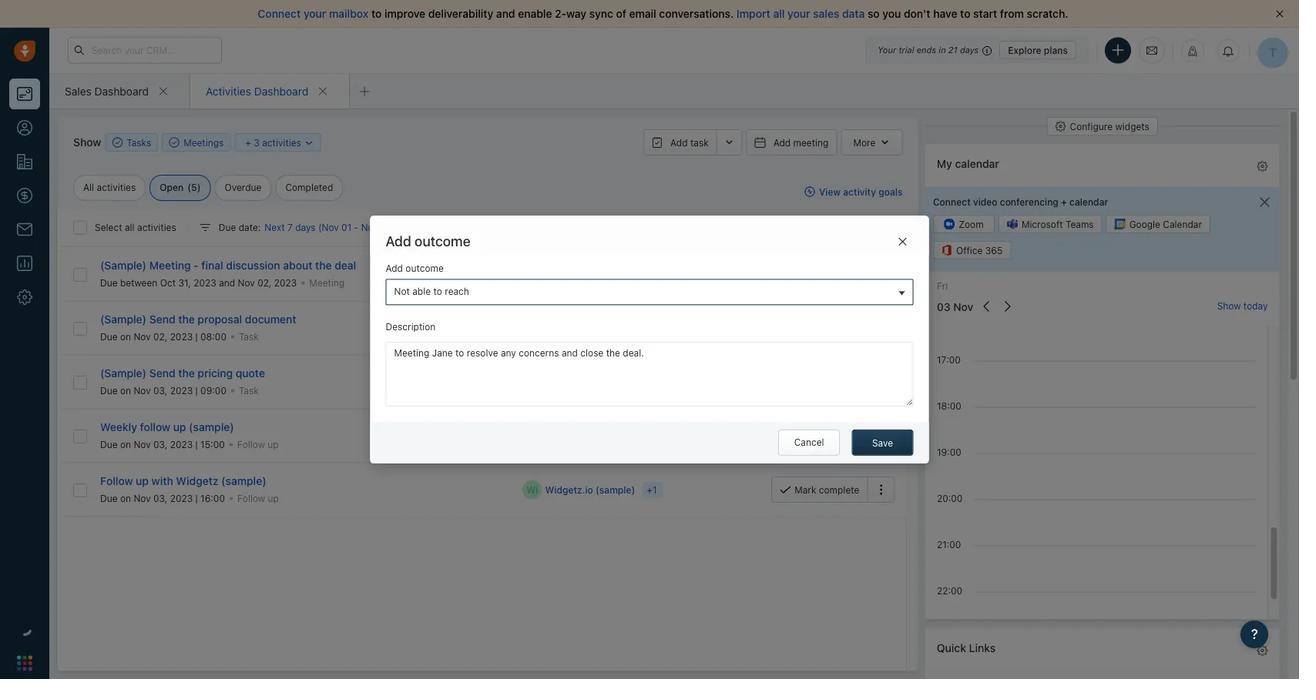 Task type: describe. For each thing, give the bounding box(es) containing it.
nov down follow up with widgetz (sample)
[[134, 493, 151, 504]]

follow up with widgetz (sample)
[[100, 475, 266, 487]]

to inside button
[[433, 287, 442, 297]]

due for (sample) send the proposal document
[[100, 332, 118, 342]]

microsoft teams button
[[998, 215, 1102, 233]]

on for follow up with widgetz (sample)
[[120, 493, 131, 504]]

oct
[[160, 277, 176, 288]]

widgetz.io (sample) for weekly follow up (sample)
[[544, 431, 634, 441]]

complete for weekly follow up (sample)
[[819, 431, 859, 442]]

explore
[[1008, 45, 1041, 55]]

today
[[1243, 301, 1268, 312]]

google calendar
[[1129, 219, 1202, 230]]

save button
[[852, 430, 913, 456]]

close image
[[1276, 10, 1284, 18]]

18:00
[[937, 401, 961, 412]]

deal
[[335, 259, 356, 272]]

nov down between
[[134, 332, 151, 342]]

in
[[939, 45, 946, 55]]

(sample) send the proposal document
[[100, 313, 296, 326]]

5
[[191, 182, 197, 193]]

(sample) for (sample) meeting - final discussion about the deal
[[100, 259, 146, 272]]

office 365
[[956, 245, 1002, 256]]

+1 for follow up with widgetz (sample)
[[647, 485, 657, 495]]

more
[[853, 137, 876, 148]]

task for quote
[[239, 385, 259, 396]]

nov left 01 on the top
[[322, 222, 339, 233]]

follow up for follow up with widgetz (sample)
[[237, 493, 279, 504]]

conversations.
[[659, 7, 734, 20]]

jane
[[544, 269, 566, 279]]

next 7 days ( nov 01 - nov 08
[[265, 222, 393, 233]]

22:00
[[937, 586, 962, 597]]

widgetz.io for weekly follow up (sample)
[[544, 431, 592, 441]]

video
[[973, 196, 997, 207]]

31,
[[178, 277, 191, 288]]

)
[[197, 182, 201, 193]]

jane sampleton (sample) link
[[544, 268, 659, 281]]

01
[[341, 222, 352, 233]]

(sample) for (sample) send the pricing quote
[[100, 367, 146, 380]]

1 horizontal spatial days
[[960, 45, 979, 55]]

final
[[201, 259, 223, 272]]

outcome inside button
[[821, 269, 859, 280]]

+ 3 activities button
[[234, 133, 321, 152]]

connect video conferencing + calendar
[[933, 196, 1108, 207]]

quote
[[236, 367, 265, 380]]

your
[[878, 45, 896, 55]]

due date:
[[219, 222, 261, 233]]

up right 16:00
[[268, 493, 279, 504]]

1 horizontal spatial meeting
[[309, 277, 345, 288]]

show today link
[[1217, 300, 1268, 315]]

08
[[381, 222, 393, 233]]

document
[[245, 313, 296, 326]]

complete for follow up with widgetz (sample)
[[819, 485, 859, 495]]

20:00
[[937, 494, 962, 504]]

+ 3 activities
[[245, 137, 301, 148]]

all
[[83, 182, 94, 193]]

teams
[[1065, 219, 1094, 230]]

0 horizontal spatial activities
[[97, 182, 136, 193]]

from
[[1000, 7, 1024, 20]]

overdue
[[225, 182, 262, 193]]

show for show today
[[1217, 301, 1241, 312]]

1 vertical spatial calendar
[[1069, 196, 1108, 207]]

configure widgets button
[[1046, 117, 1158, 136]]

fri
[[937, 281, 948, 292]]

follow
[[140, 421, 170, 434]]

3
[[254, 137, 259, 148]]

0 vertical spatial the
[[315, 259, 332, 272]]

+2
[[670, 269, 682, 280]]

Add details for quick context... text field
[[386, 342, 913, 407]]

widgetz.io for follow up with widgetz (sample)
[[545, 485, 593, 495]]

follow for weekly follow up (sample)
[[237, 439, 265, 450]]

trial
[[899, 45, 914, 55]]

0 horizontal spatial 02,
[[153, 332, 167, 342]]

tasks
[[127, 137, 151, 148]]

7
[[287, 222, 293, 233]]

21:00
[[937, 540, 961, 551]]

(sample) for (sample) send the proposal document
[[100, 313, 146, 326]]

activities for 3
[[262, 137, 301, 148]]

2 your from the left
[[788, 7, 810, 20]]

21
[[948, 45, 958, 55]]

with
[[152, 475, 173, 487]]

have
[[933, 7, 957, 20]]

google
[[1129, 219, 1160, 230]]

sampleton
[[568, 269, 616, 279]]

1 vertical spatial +
[[1061, 196, 1067, 207]]

add for 'add meeting' 'button'
[[773, 137, 791, 148]]

down image
[[304, 138, 315, 149]]

sales dashboard
[[65, 85, 149, 97]]

office
[[956, 245, 982, 256]]

scratch.
[[1027, 7, 1068, 20]]

mark complete for weekly follow up (sample)
[[795, 431, 859, 442]]

dashboard for activities dashboard
[[254, 85, 308, 97]]

add task
[[670, 137, 709, 148]]

activities
[[206, 85, 251, 97]]

add meeting button
[[746, 129, 837, 156]]

1 horizontal spatial all
[[773, 7, 785, 20]]

follow up with widgetz (sample) link
[[100, 475, 266, 487]]

send for proposal
[[149, 313, 175, 326]]

not able to reach
[[394, 287, 469, 297]]

due on nov 03, 2023 | 15:00
[[100, 439, 225, 450]]

add task button
[[643, 129, 716, 156]]

discussion
[[226, 259, 280, 272]]

due for follow up with widgetz (sample)
[[100, 493, 118, 504]]

(sample) send the pricing quote
[[100, 367, 265, 380]]

on for (sample) send the proposal document
[[120, 332, 131, 342]]

open ( 5 )
[[160, 182, 201, 193]]

0 horizontal spatial calendar
[[955, 158, 999, 170]]

due between oct 31, 2023 and nov 02, 2023
[[100, 277, 297, 288]]

2023 down "about"
[[274, 277, 297, 288]]

explore plans link
[[1000, 41, 1076, 59]]

due for (sample) meeting - final discussion about the deal
[[100, 277, 118, 288]]

description
[[386, 322, 436, 333]]

1 vertical spatial (
[[318, 222, 322, 233]]

16:00
[[200, 493, 225, 504]]

goals
[[879, 186, 903, 197]]

03 nov
[[937, 301, 973, 314]]

up left with
[[136, 475, 149, 487]]

select
[[95, 222, 122, 233]]

up right follow
[[173, 421, 186, 434]]

| for pricing
[[195, 385, 198, 396]]

add outcome dialog
[[370, 216, 929, 464]]



Task type: vqa. For each thing, say whether or not it's contained in the screenshot.
the topmost the 'activities'
yes



Task type: locate. For each thing, give the bounding box(es) containing it.
2 (sample) from the top
[[100, 313, 146, 326]]

0 vertical spatial follow up
[[237, 439, 279, 450]]

0 vertical spatial complete
[[819, 431, 859, 442]]

more button
[[841, 129, 903, 156], [841, 129, 903, 156]]

0 horizontal spatial to
[[371, 7, 382, 20]]

configure
[[1070, 121, 1112, 132]]

proposal
[[198, 313, 242, 326]]

the for document
[[178, 313, 195, 326]]

import all your sales data link
[[737, 7, 868, 20]]

task
[[239, 332, 259, 342], [239, 385, 259, 396]]

meeting up oct
[[149, 259, 191, 272]]

3 03, from the top
[[153, 493, 167, 504]]

so
[[868, 7, 880, 20]]

mark
[[795, 431, 816, 442], [795, 485, 816, 495]]

1 vertical spatial 02,
[[153, 332, 167, 342]]

to left start
[[960, 7, 971, 20]]

0 vertical spatial connect
[[258, 7, 301, 20]]

02, down discussion
[[258, 277, 272, 288]]

0 vertical spatial mark complete
[[795, 431, 859, 442]]

next
[[265, 222, 285, 233]]

| left 16:00
[[195, 493, 198, 504]]

meeting down deal
[[309, 277, 345, 288]]

2 horizontal spatial activities
[[262, 137, 301, 148]]

nov
[[322, 222, 339, 233], [361, 222, 378, 233], [238, 277, 255, 288], [953, 301, 973, 314], [134, 332, 151, 342], [134, 385, 151, 396], [134, 439, 151, 450], [134, 493, 151, 504]]

complete
[[819, 431, 859, 442], [819, 485, 859, 495]]

explore plans
[[1008, 45, 1068, 55]]

pricing
[[198, 367, 233, 380]]

4 on from the top
[[120, 493, 131, 504]]

2 mark from the top
[[795, 485, 816, 495]]

add outcome inside button
[[801, 269, 859, 280]]

on down between
[[120, 332, 131, 342]]

0 horizontal spatial dashboard
[[94, 85, 149, 97]]

0 horizontal spatial and
[[219, 277, 235, 288]]

03, down with
[[153, 493, 167, 504]]

0 horizontal spatial -
[[194, 259, 199, 272]]

follow for follow up with widgetz (sample)
[[237, 493, 265, 504]]

0 vertical spatial -
[[354, 222, 359, 233]]

03, for follow
[[153, 439, 167, 450]]

connect left mailbox at the top of page
[[258, 7, 301, 20]]

to right able
[[433, 287, 442, 297]]

1 vertical spatial follow
[[100, 475, 133, 487]]

widgetz
[[176, 475, 218, 487]]

( left 01 on the top
[[318, 222, 322, 233]]

sync
[[589, 7, 613, 20]]

to
[[371, 7, 382, 20], [960, 7, 971, 20], [433, 287, 442, 297]]

1 vertical spatial -
[[194, 259, 199, 272]]

2023 for pricing
[[170, 385, 193, 396]]

0 vertical spatial mark
[[795, 431, 816, 442]]

| for widgetz
[[195, 493, 198, 504]]

(sample) meeting - final discussion about the deal link
[[100, 259, 356, 272]]

the left deal
[[315, 259, 332, 272]]

ends
[[917, 45, 936, 55]]

3 (sample) from the top
[[100, 367, 146, 380]]

(sample) up due on nov 03, 2023 | 09:00
[[100, 367, 146, 380]]

mark for follow up with widgetz (sample)
[[795, 485, 816, 495]]

activities for all
[[137, 222, 176, 233]]

0 horizontal spatial show
[[73, 136, 101, 149]]

365
[[985, 245, 1002, 256]]

follow left with
[[100, 475, 133, 487]]

widgets
[[1115, 121, 1149, 132]]

3 | from the top
[[195, 439, 198, 450]]

add outcome button
[[778, 261, 867, 287]]

0 horizontal spatial meeting
[[149, 259, 191, 272]]

show for show
[[73, 136, 101, 149]]

2 complete from the top
[[819, 485, 859, 495]]

1 horizontal spatial calendar
[[1069, 196, 1108, 207]]

- left final
[[194, 259, 199, 272]]

2 vertical spatial 03,
[[153, 493, 167, 504]]

1 | from the top
[[195, 332, 198, 342]]

connect your mailbox to improve deliverability and enable 2-way sync of email conversations. import all your sales data so you don't have to start from scratch.
[[258, 7, 1068, 20]]

0 vertical spatial widgetz.io (sample)
[[544, 431, 634, 441]]

add inside 'add meeting' 'button'
[[773, 137, 791, 148]]

- right 01 on the top
[[354, 222, 359, 233]]

add for add task button
[[670, 137, 688, 148]]

2 vertical spatial follow
[[237, 493, 265, 504]]

0 vertical spatial all
[[773, 7, 785, 20]]

google calendar button
[[1106, 215, 1210, 233]]

add inside add task button
[[670, 137, 688, 148]]

0 vertical spatial and
[[496, 7, 515, 20]]

1 horizontal spatial +
[[1061, 196, 1067, 207]]

calendar right my
[[955, 158, 999, 170]]

03, for send
[[153, 385, 167, 396]]

task down quote
[[239, 385, 259, 396]]

dashboard for sales dashboard
[[94, 85, 149, 97]]

office 365 button
[[933, 241, 1011, 260]]

0 vertical spatial task
[[239, 332, 259, 342]]

complete down "cancel" button on the bottom right of the page
[[819, 485, 859, 495]]

2 task from the top
[[239, 385, 259, 396]]

1 03, from the top
[[153, 385, 167, 396]]

nov down follow
[[134, 439, 151, 450]]

1 vertical spatial mark complete
[[795, 485, 859, 495]]

2023 for final
[[194, 277, 216, 288]]

start
[[973, 7, 997, 20]]

+ inside button
[[245, 137, 251, 148]]

your left mailbox at the top of page
[[304, 7, 326, 20]]

2023 down (sample) send the proposal document
[[170, 332, 193, 342]]

way
[[566, 7, 586, 20]]

complete left the save
[[819, 431, 859, 442]]

follow up right 15:00
[[237, 439, 279, 450]]

+ up microsoft teams
[[1061, 196, 1067, 207]]

2-
[[555, 7, 566, 20]]

send up due on nov 02, 2023 | 08:00
[[149, 313, 175, 326]]

calendar up teams
[[1069, 196, 1108, 207]]

on up weekly
[[120, 385, 131, 396]]

1 horizontal spatial show
[[1217, 301, 1241, 312]]

1 your from the left
[[304, 7, 326, 20]]

date:
[[239, 222, 261, 233]]

connect
[[258, 7, 301, 20], [933, 196, 970, 207]]

02, down (sample) send the proposal document
[[153, 332, 167, 342]]

open
[[160, 182, 184, 193]]

mark complete button for weekly follow up (sample)
[[771, 423, 867, 449]]

2023 down final
[[194, 277, 216, 288]]

mark for weekly follow up (sample)
[[795, 431, 816, 442]]

your
[[304, 7, 326, 20], [788, 7, 810, 20]]

1 vertical spatial all
[[125, 222, 135, 233]]

widgetz.io (sample) link
[[544, 430, 635, 443], [545, 483, 635, 497]]

weekly follow up (sample)
[[100, 421, 234, 434]]

follow right 16:00
[[237, 493, 265, 504]]

1 horizontal spatial connect
[[933, 196, 970, 207]]

1 mark from the top
[[795, 431, 816, 442]]

not
[[394, 287, 410, 297]]

mark complete button for follow up with widgetz (sample)
[[771, 477, 867, 503]]

calendar
[[1163, 219, 1202, 230]]

email image
[[1147, 44, 1157, 57]]

2023 down follow up with widgetz (sample) link
[[170, 493, 193, 504]]

nov up follow
[[134, 385, 151, 396]]

1 vertical spatial and
[[219, 277, 235, 288]]

widgetz.io
[[544, 431, 592, 441], [545, 485, 593, 495]]

cancel button
[[778, 430, 840, 456]]

activities down open
[[137, 222, 176, 233]]

2 mark complete from the top
[[795, 485, 859, 495]]

2 03, from the top
[[153, 439, 167, 450]]

08:00
[[200, 332, 227, 342]]

1 horizontal spatial to
[[433, 287, 442, 297]]

show today
[[1217, 301, 1268, 312]]

2 vertical spatial activities
[[137, 222, 176, 233]]

1 horizontal spatial activities
[[137, 222, 176, 233]]

1 on from the top
[[120, 332, 131, 342]]

1 vertical spatial widgetz.io
[[545, 485, 593, 495]]

on down weekly
[[120, 439, 131, 450]]

mark complete down "cancel" button on the bottom right of the page
[[795, 485, 859, 495]]

add for the "add outcome" button
[[801, 269, 819, 280]]

about
[[283, 259, 312, 272]]

1 complete from the top
[[819, 431, 859, 442]]

2023 down the (sample) send the pricing quote link
[[170, 385, 193, 396]]

meeting
[[149, 259, 191, 272], [309, 277, 345, 288]]

1 vertical spatial meeting
[[309, 277, 345, 288]]

mark complete for follow up with widgetz (sample)
[[795, 485, 859, 495]]

1 horizontal spatial 02,
[[258, 277, 272, 288]]

activities right all
[[97, 182, 136, 193]]

microsoft teams
[[1021, 219, 1094, 230]]

show up all
[[73, 136, 101, 149]]

2 vertical spatial the
[[178, 367, 195, 380]]

0 vertical spatial (
[[187, 182, 191, 193]]

and left enable
[[496, 7, 515, 20]]

configure widgets
[[1070, 121, 1149, 132]]

0 horizontal spatial your
[[304, 7, 326, 20]]

activities inside button
[[262, 137, 301, 148]]

2 dashboard from the left
[[254, 85, 308, 97]]

quick links
[[937, 642, 995, 655]]

follow right 15:00
[[237, 439, 265, 450]]

0 vertical spatial send
[[149, 313, 175, 326]]

(sample) down between
[[100, 313, 146, 326]]

0 vertical spatial days
[[960, 45, 979, 55]]

task for document
[[239, 332, 259, 342]]

1 vertical spatial days
[[295, 222, 316, 233]]

due on nov 03, 2023 | 16:00
[[100, 493, 225, 504]]

2 | from the top
[[195, 385, 198, 396]]

days right 7
[[295, 222, 316, 233]]

1 mark complete from the top
[[795, 431, 859, 442]]

0 vertical spatial meeting
[[149, 259, 191, 272]]

up right 15:00
[[268, 439, 279, 450]]

03, for up
[[153, 493, 167, 504]]

0 vertical spatial activities
[[262, 137, 301, 148]]

dashboard right "sales"
[[94, 85, 149, 97]]

0 horizontal spatial all
[[125, 222, 135, 233]]

1 dashboard from the left
[[94, 85, 149, 97]]

0 vertical spatial widgetz.io (sample) link
[[544, 430, 635, 443]]

completed
[[285, 182, 333, 193]]

sales
[[65, 85, 92, 97]]

task down 'document'
[[239, 332, 259, 342]]

1 horizontal spatial dashboard
[[254, 85, 308, 97]]

1 vertical spatial activities
[[97, 182, 136, 193]]

| for (sample)
[[195, 439, 198, 450]]

mark complete button left the save
[[771, 423, 867, 449]]

0 vertical spatial 03,
[[153, 385, 167, 396]]

1 vertical spatial 03,
[[153, 439, 167, 450]]

widgetz.io (sample) for follow up with widgetz (sample)
[[545, 485, 635, 495]]

mark complete left the save
[[795, 431, 859, 442]]

(sample)
[[618, 269, 658, 279], [189, 421, 234, 434], [595, 431, 634, 441], [221, 475, 266, 487], [596, 485, 635, 495]]

2023 for proposal
[[170, 332, 193, 342]]

of
[[616, 7, 626, 20]]

0 horizontal spatial +
[[245, 137, 251, 148]]

1 vertical spatial the
[[178, 313, 195, 326]]

1 vertical spatial send
[[149, 367, 175, 380]]

nov right 03
[[953, 301, 973, 314]]

| left the 08:00
[[195, 332, 198, 342]]

nov down discussion
[[238, 277, 255, 288]]

my
[[937, 158, 952, 170]]

( left )
[[187, 182, 191, 193]]

on for (sample) send the pricing quote
[[120, 385, 131, 396]]

reach
[[445, 287, 469, 297]]

1 mark complete button from the top
[[771, 423, 867, 449]]

send for pricing
[[149, 367, 175, 380]]

1 vertical spatial show
[[1217, 301, 1241, 312]]

0 vertical spatial +1
[[647, 431, 657, 442]]

0 horizontal spatial connect
[[258, 7, 301, 20]]

0 vertical spatial follow
[[237, 439, 265, 450]]

activities right 3
[[262, 137, 301, 148]]

follow up right 16:00
[[237, 493, 279, 504]]

the up due on nov 02, 2023 | 08:00
[[178, 313, 195, 326]]

mailbox
[[329, 7, 369, 20]]

0 vertical spatial (sample)
[[100, 259, 146, 272]]

due for (sample) send the pricing quote
[[100, 385, 118, 396]]

2023 for widgetz
[[170, 493, 193, 504]]

mark complete
[[795, 431, 859, 442], [795, 485, 859, 495]]

activities dashboard
[[206, 85, 308, 97]]

0 vertical spatial widgetz.io
[[544, 431, 592, 441]]

dashboard up + 3 activities link
[[254, 85, 308, 97]]

2 vertical spatial (sample)
[[100, 367, 146, 380]]

1 vertical spatial follow up
[[237, 493, 279, 504]]

cancel
[[794, 437, 824, 448]]

deliverability
[[428, 7, 493, 20]]

follow up for weekly follow up (sample)
[[237, 439, 279, 450]]

+1 for weekly follow up (sample)
[[647, 431, 657, 442]]

2023 for (sample)
[[170, 439, 193, 450]]

all activities
[[83, 182, 136, 193]]

0 vertical spatial show
[[73, 136, 101, 149]]

view activity goals link
[[805, 185, 903, 198]]

2 mark complete button from the top
[[771, 477, 867, 503]]

quick
[[937, 642, 966, 655]]

1 vertical spatial task
[[239, 385, 259, 396]]

1 vertical spatial connect
[[933, 196, 970, 207]]

1 horizontal spatial and
[[496, 7, 515, 20]]

Search your CRM... text field
[[68, 37, 222, 64]]

(sample) send the pricing quote link
[[100, 367, 265, 380]]

1 send from the top
[[149, 313, 175, 326]]

freshworks switcher image
[[17, 656, 32, 671]]

1 horizontal spatial your
[[788, 7, 810, 20]]

2 +1 from the top
[[647, 485, 657, 495]]

0 vertical spatial mark complete button
[[771, 423, 867, 449]]

| left 09:00
[[195, 385, 198, 396]]

1 vertical spatial widgetz.io (sample) link
[[545, 483, 635, 497]]

zoom button
[[933, 215, 994, 233]]

| left 15:00
[[195, 439, 198, 450]]

0 vertical spatial +
[[245, 137, 251, 148]]

nov left 08 in the top of the page
[[361, 222, 378, 233]]

1 +1 from the top
[[647, 431, 657, 442]]

dashboard
[[94, 85, 149, 97], [254, 85, 308, 97]]

| for proposal
[[195, 332, 198, 342]]

1 follow up from the top
[[237, 439, 279, 450]]

import
[[737, 7, 770, 20]]

data
[[842, 7, 865, 20]]

due for weekly follow up (sample)
[[100, 439, 118, 450]]

and down (sample) meeting - final discussion about the deal link
[[219, 277, 235, 288]]

1 vertical spatial complete
[[819, 485, 859, 495]]

connect for connect video conferencing + calendar
[[933, 196, 970, 207]]

widgetz.io (sample) link for follow up with widgetz (sample)
[[545, 483, 635, 497]]

connect for connect your mailbox to improve deliverability and enable 2-way sync of email conversations. import all your sales data so you don't have to start from scratch.
[[258, 7, 301, 20]]

zoom
[[958, 219, 983, 230]]

03, down follow
[[153, 439, 167, 450]]

your trial ends in 21 days
[[878, 45, 979, 55]]

your left the sales
[[788, 7, 810, 20]]

to right mailbox at the top of page
[[371, 7, 382, 20]]

2023 down weekly follow up (sample) at the left bottom of the page
[[170, 439, 193, 450]]

send up due on nov 03, 2023 | 09:00
[[149, 367, 175, 380]]

2 on from the top
[[120, 385, 131, 396]]

2 send from the top
[[149, 367, 175, 380]]

1 horizontal spatial (
[[318, 222, 322, 233]]

1 vertical spatial (sample)
[[100, 313, 146, 326]]

mark complete button down "cancel" button on the bottom right of the page
[[771, 477, 867, 503]]

email
[[629, 7, 656, 20]]

0 horizontal spatial (
[[187, 182, 191, 193]]

sales
[[813, 7, 839, 20]]

due on nov 02, 2023 | 08:00
[[100, 332, 227, 342]]

all right select
[[125, 222, 135, 233]]

connect up zoom button
[[933, 196, 970, 207]]

2 follow up from the top
[[237, 493, 279, 504]]

improve
[[385, 7, 425, 20]]

able
[[412, 287, 431, 297]]

meetings
[[184, 137, 224, 148]]

03, down (sample) send the pricing quote
[[153, 385, 167, 396]]

all right import on the right of page
[[773, 7, 785, 20]]

3 on from the top
[[120, 439, 131, 450]]

activities
[[262, 137, 301, 148], [97, 182, 136, 193], [137, 222, 176, 233]]

the for quote
[[178, 367, 195, 380]]

0 vertical spatial calendar
[[955, 158, 999, 170]]

save
[[872, 438, 893, 449]]

(sample) up between
[[100, 259, 146, 272]]

activity
[[843, 186, 876, 197]]

1 vertical spatial mark
[[795, 485, 816, 495]]

show left today
[[1217, 301, 1241, 312]]

add inside the "add outcome" button
[[801, 269, 819, 280]]

on down follow up with widgetz (sample)
[[120, 493, 131, 504]]

1 horizontal spatial -
[[354, 222, 359, 233]]

0 horizontal spatial days
[[295, 222, 316, 233]]

on for weekly follow up (sample)
[[120, 439, 131, 450]]

1 task from the top
[[239, 332, 259, 342]]

you
[[883, 7, 901, 20]]

1 vertical spatial widgetz.io (sample)
[[545, 485, 635, 495]]

1 vertical spatial +1
[[647, 485, 657, 495]]

2 horizontal spatial to
[[960, 7, 971, 20]]

up
[[173, 421, 186, 434], [268, 439, 279, 450], [136, 475, 149, 487], [268, 493, 279, 504]]

1 (sample) from the top
[[100, 259, 146, 272]]

4 | from the top
[[195, 493, 198, 504]]

due on nov 03, 2023 | 09:00
[[100, 385, 227, 396]]

0 vertical spatial 02,
[[258, 277, 272, 288]]

widgetz.io (sample) link for weekly follow up (sample)
[[544, 430, 635, 443]]

microsoft
[[1021, 219, 1063, 230]]

mark complete button
[[771, 423, 867, 449], [771, 477, 867, 503]]

the left pricing
[[178, 367, 195, 380]]

+ left 3
[[245, 137, 251, 148]]

due
[[219, 222, 236, 233], [100, 277, 118, 288], [100, 332, 118, 342], [100, 385, 118, 396], [100, 439, 118, 450], [100, 493, 118, 504]]

days right 21
[[960, 45, 979, 55]]

+1
[[647, 431, 657, 442], [647, 485, 657, 495]]

view
[[819, 186, 841, 197]]

the
[[315, 259, 332, 272], [178, 313, 195, 326], [178, 367, 195, 380]]

1 vertical spatial mark complete button
[[771, 477, 867, 503]]



